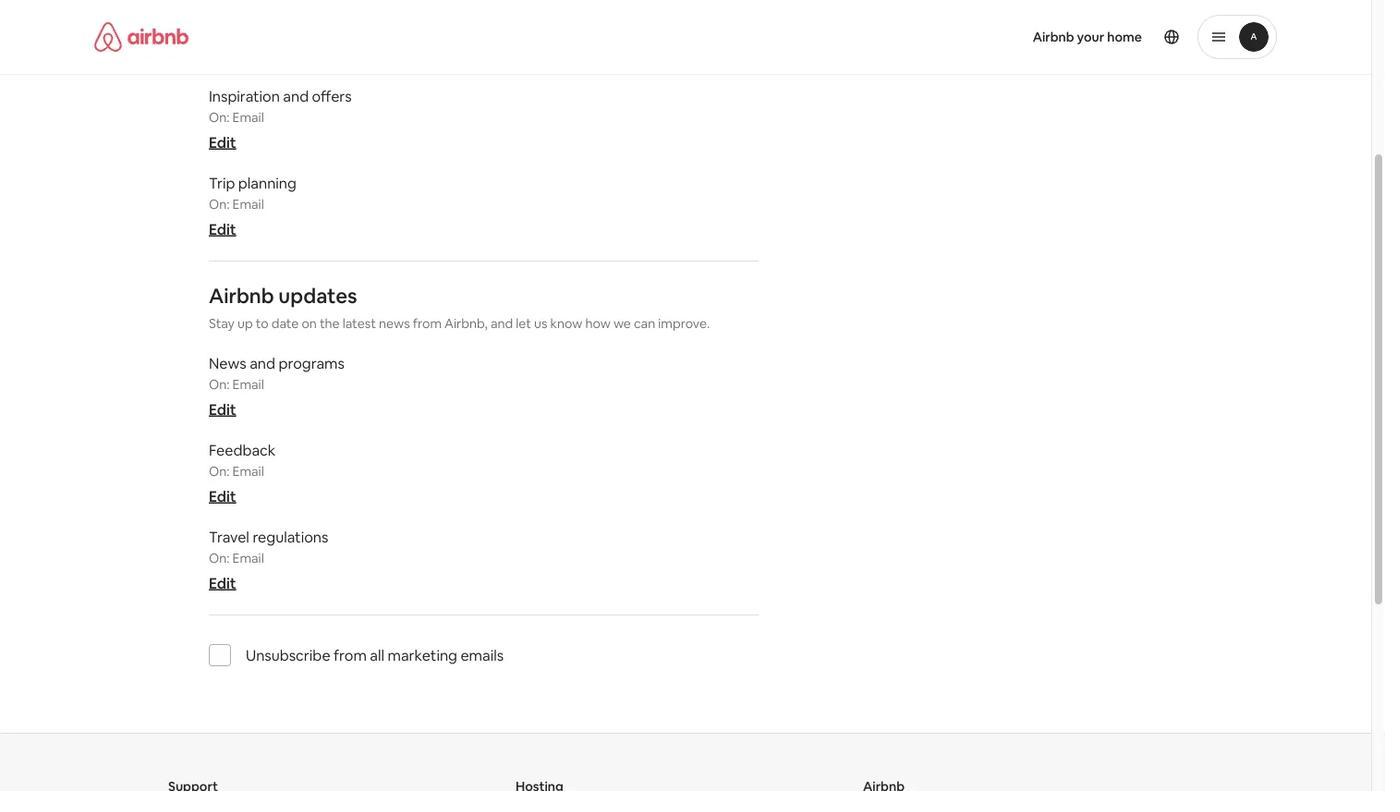 Task type: describe. For each thing, give the bounding box(es) containing it.
email inside trip planning on: email edit
[[232, 196, 264, 213]]

on: inside trip planning on: email edit
[[209, 196, 230, 213]]

edit inside travel regulations on: email edit
[[209, 574, 236, 592]]

programs
[[279, 354, 345, 372]]

airbnb for updates
[[209, 282, 274, 309]]

edit button for trip
[[209, 220, 236, 238]]

travel regulations on: email edit
[[209, 527, 328, 592]]

edit button for travel
[[209, 574, 236, 592]]

the
[[320, 315, 340, 332]]

edit inside news and programs on: email edit
[[209, 400, 236, 419]]

know
[[550, 315, 583, 332]]

on: inside inspiration and offers on: email edit
[[209, 109, 230, 126]]

let
[[516, 315, 531, 332]]

feedback on: email edit
[[209, 440, 276, 506]]

1 vertical spatial from
[[334, 646, 367, 665]]

email inside travel regulations on: email edit
[[232, 550, 264, 567]]

on: inside feedback on: email edit
[[209, 463, 230, 480]]

edit inside feedback on: email edit
[[209, 487, 236, 506]]

profile element
[[708, 0, 1277, 74]]

all
[[370, 646, 385, 665]]

email inside news and programs on: email edit
[[232, 376, 264, 393]]

trip
[[209, 173, 235, 192]]

and inside airbnb updates stay up to date on the latest news from airbnb, and let us know how we can improve.
[[491, 315, 513, 332]]

regulations
[[253, 527, 328, 546]]

email inside inspiration and offers on: email edit
[[232, 109, 264, 126]]

up
[[238, 315, 253, 332]]

date
[[271, 315, 299, 332]]

emails
[[461, 646, 504, 665]]

airbnb your home
[[1033, 29, 1142, 45]]



Task type: locate. For each thing, give the bounding box(es) containing it.
unsubscribe
[[246, 646, 330, 665]]

2 edit from the top
[[209, 220, 236, 238]]

3 edit button from the top
[[209, 400, 236, 419]]

0 vertical spatial from
[[413, 315, 442, 332]]

1 horizontal spatial and
[[283, 86, 309, 105]]

edit button down the trip
[[209, 220, 236, 238]]

home
[[1108, 29, 1142, 45]]

from left 'all'
[[334, 646, 367, 665]]

to
[[256, 315, 269, 332]]

2 email from the top
[[232, 196, 264, 213]]

offers and updates tab panel
[[209, 17, 759, 689]]

email down news
[[232, 376, 264, 393]]

and right news
[[250, 354, 275, 372]]

2 on: from the top
[[209, 196, 230, 213]]

how
[[585, 315, 611, 332]]

2 edit button from the top
[[209, 220, 236, 238]]

1 email from the top
[[232, 109, 264, 126]]

0 horizontal spatial from
[[334, 646, 367, 665]]

airbnb up up
[[209, 282, 274, 309]]

stay
[[209, 315, 235, 332]]

on: down the trip
[[209, 196, 230, 213]]

edit up feedback
[[209, 400, 236, 419]]

on: down the travel
[[209, 550, 230, 567]]

edit button up feedback
[[209, 400, 236, 419]]

trip planning on: email edit
[[209, 173, 297, 238]]

inspiration
[[209, 86, 280, 105]]

on
[[302, 315, 317, 332]]

news and programs on: email edit
[[209, 354, 345, 419]]

4 edit button from the top
[[209, 487, 236, 506]]

1 horizontal spatial airbnb
[[1033, 29, 1075, 45]]

inspiration and offers on: email edit
[[209, 86, 352, 152]]

5 email from the top
[[232, 550, 264, 567]]

1 vertical spatial and
[[491, 315, 513, 332]]

edit button for feedback
[[209, 487, 236, 506]]

0 horizontal spatial and
[[250, 354, 275, 372]]

email down inspiration
[[232, 109, 264, 126]]

on:
[[209, 109, 230, 126], [209, 196, 230, 213], [209, 376, 230, 393], [209, 463, 230, 480], [209, 550, 230, 567]]

0 horizontal spatial airbnb
[[209, 282, 274, 309]]

1 edit from the top
[[209, 133, 236, 152]]

edit button up the travel
[[209, 487, 236, 506]]

us
[[534, 315, 548, 332]]

improve.
[[658, 315, 710, 332]]

edit up the trip
[[209, 133, 236, 152]]

5 edit from the top
[[209, 574, 236, 592]]

5 edit button from the top
[[209, 574, 236, 592]]

feedback
[[209, 440, 276, 459]]

and inside news and programs on: email edit
[[250, 354, 275, 372]]

0 vertical spatial airbnb
[[1033, 29, 1075, 45]]

offers
[[312, 86, 352, 105]]

news
[[209, 354, 247, 372]]

edit button up the trip
[[209, 133, 236, 152]]

3 on: from the top
[[209, 376, 230, 393]]

and
[[283, 86, 309, 105], [491, 315, 513, 332], [250, 354, 275, 372]]

travel
[[209, 527, 249, 546]]

edit
[[209, 133, 236, 152], [209, 220, 236, 238], [209, 400, 236, 419], [209, 487, 236, 506], [209, 574, 236, 592]]

edit button for news
[[209, 400, 236, 419]]

edit button down the travel
[[209, 574, 236, 592]]

airbnb your home link
[[1022, 18, 1154, 56]]

2 horizontal spatial and
[[491, 315, 513, 332]]

we
[[614, 315, 631, 332]]

1 horizontal spatial from
[[413, 315, 442, 332]]

and inside inspiration and offers on: email edit
[[283, 86, 309, 105]]

edit inside inspiration and offers on: email edit
[[209, 133, 236, 152]]

edit button
[[209, 133, 236, 152], [209, 220, 236, 238], [209, 400, 236, 419], [209, 487, 236, 506], [209, 574, 236, 592]]

airbnb inside profile element
[[1033, 29, 1075, 45]]

airbnb,
[[445, 315, 488, 332]]

from right news
[[413, 315, 442, 332]]

from
[[413, 315, 442, 332], [334, 646, 367, 665]]

1 edit button from the top
[[209, 133, 236, 152]]

4 on: from the top
[[209, 463, 230, 480]]

your
[[1077, 29, 1105, 45]]

and for programs
[[250, 354, 275, 372]]

2 vertical spatial and
[[250, 354, 275, 372]]

on: down news
[[209, 376, 230, 393]]

airbnb updates stay up to date on the latest news from airbnb, and let us know how we can improve.
[[209, 282, 710, 332]]

and for offers
[[283, 86, 309, 105]]

planning
[[238, 173, 297, 192]]

from inside airbnb updates stay up to date on the latest news from airbnb, and let us know how we can improve.
[[413, 315, 442, 332]]

airbnb for your
[[1033, 29, 1075, 45]]

4 email from the top
[[232, 463, 264, 480]]

airbnb inside airbnb updates stay up to date on the latest news from airbnb, and let us know how we can improve.
[[209, 282, 274, 309]]

news
[[379, 315, 410, 332]]

marketing
[[388, 646, 457, 665]]

5 on: from the top
[[209, 550, 230, 567]]

1 vertical spatial airbnb
[[209, 282, 274, 309]]

and left offers
[[283, 86, 309, 105]]

3 edit from the top
[[209, 400, 236, 419]]

on: inside travel regulations on: email edit
[[209, 550, 230, 567]]

unsubscribe from all marketing emails
[[246, 646, 504, 665]]

latest
[[343, 315, 376, 332]]

email down planning
[[232, 196, 264, 213]]

edit button for inspiration
[[209, 133, 236, 152]]

edit down the travel
[[209, 574, 236, 592]]

email down feedback
[[232, 463, 264, 480]]

on: down inspiration
[[209, 109, 230, 126]]

on: inside news and programs on: email edit
[[209, 376, 230, 393]]

0 vertical spatial and
[[283, 86, 309, 105]]

edit up the travel
[[209, 487, 236, 506]]

email inside feedback on: email edit
[[232, 463, 264, 480]]

can
[[634, 315, 655, 332]]

1 on: from the top
[[209, 109, 230, 126]]

email
[[232, 109, 264, 126], [232, 196, 264, 213], [232, 376, 264, 393], [232, 463, 264, 480], [232, 550, 264, 567]]

edit inside trip planning on: email edit
[[209, 220, 236, 238]]

edit down the trip
[[209, 220, 236, 238]]

email down the travel
[[232, 550, 264, 567]]

airbnb
[[1033, 29, 1075, 45], [209, 282, 274, 309]]

updates
[[279, 282, 357, 309]]

on: down feedback
[[209, 463, 230, 480]]

3 email from the top
[[232, 376, 264, 393]]

airbnb left your
[[1033, 29, 1075, 45]]

4 edit from the top
[[209, 487, 236, 506]]

and left let
[[491, 315, 513, 332]]



Task type: vqa. For each thing, say whether or not it's contained in the screenshot.
bottom 冬山鄉,
no



